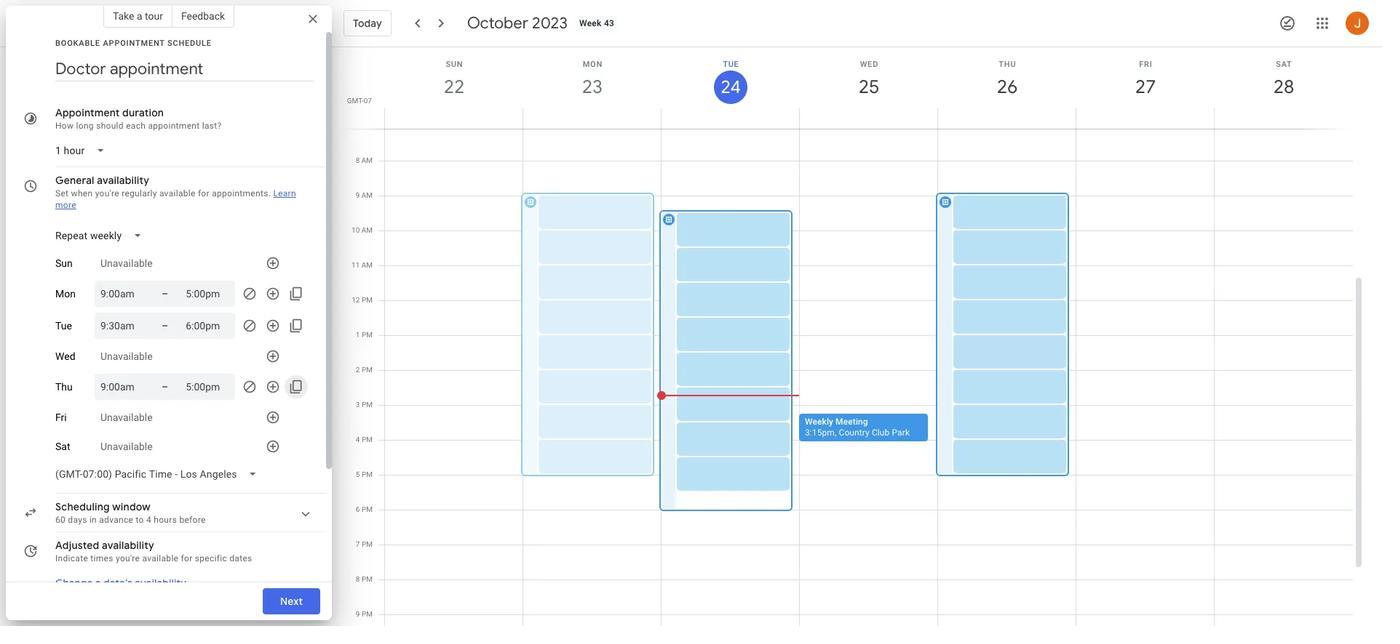 Task type: describe. For each thing, give the bounding box(es) containing it.
feedback
[[181, 10, 225, 22]]

pm for 3 pm
[[362, 401, 373, 409]]

Start time on Tuesdays text field
[[100, 318, 144, 335]]

schedule
[[168, 39, 212, 48]]

before
[[179, 516, 206, 526]]

a for change
[[95, 577, 101, 591]]

change a date's availability
[[55, 577, 187, 591]]

thursday, october 26 element
[[991, 71, 1025, 104]]

next
[[280, 596, 303, 609]]

sat 28
[[1273, 60, 1294, 99]]

25
[[858, 75, 879, 99]]

sat for sat
[[55, 441, 70, 453]]

learn
[[273, 189, 296, 199]]

am for 7 am
[[362, 122, 373, 130]]

days
[[68, 516, 87, 526]]

23
[[581, 75, 602, 99]]

club
[[872, 428, 890, 438]]

each
[[126, 121, 146, 131]]

wed for wed 25
[[860, 60, 879, 69]]

change
[[55, 577, 93, 591]]

week
[[580, 18, 602, 28]]

43
[[604, 18, 615, 28]]

a for take
[[137, 10, 142, 22]]

scheduling window 60 days in advance to 4 hours before
[[55, 501, 206, 526]]

you're inside adjusted availability indicate times you're available for specific dates
[[116, 554, 140, 564]]

advance
[[99, 516, 133, 526]]

times
[[91, 554, 113, 564]]

22
[[443, 75, 464, 99]]

week 43
[[580, 18, 615, 28]]

learn more link
[[55, 189, 296, 210]]

pm for 1 pm
[[362, 331, 373, 339]]

24
[[720, 76, 740, 99]]

Start time on Thursdays text field
[[100, 379, 144, 396]]

9 for 9 am
[[356, 192, 360, 200]]

wed 25
[[858, 60, 879, 99]]

learn more
[[55, 189, 296, 210]]

weekly
[[805, 417, 834, 427]]

take
[[113, 10, 134, 22]]

pm for 8 pm
[[362, 576, 373, 584]]

26
[[996, 75, 1017, 99]]

dates
[[230, 554, 252, 564]]

today
[[353, 17, 382, 30]]

meeting
[[836, 417, 869, 427]]

4 pm
[[356, 436, 373, 444]]

,
[[835, 428, 837, 438]]

grid containing 22
[[338, 47, 1365, 627]]

more
[[55, 200, 76, 210]]

unavailable for fri
[[100, 412, 153, 424]]

2023
[[532, 13, 568, 33]]

thu for thu 26
[[999, 60, 1017, 69]]

pm for 6 pm
[[362, 506, 373, 514]]

7 pm
[[356, 541, 373, 549]]

take a tour
[[113, 10, 163, 22]]

gmt-07
[[347, 97, 372, 105]]

thu 26
[[996, 60, 1017, 99]]

End time on Tuesdays text field
[[186, 318, 230, 335]]

tuesday, october 24, today element
[[714, 71, 748, 104]]

22 column header
[[384, 47, 524, 129]]

set when you're regularly available for appointments.
[[55, 189, 271, 199]]

8 for 8 pm
[[356, 576, 360, 584]]

pm for 2 pm
[[362, 366, 373, 374]]

am for 8 am
[[362, 157, 373, 165]]

5
[[356, 471, 360, 479]]

0 vertical spatial for
[[198, 189, 210, 199]]

next button
[[263, 585, 320, 620]]

availability inside button
[[135, 577, 187, 591]]

specific
[[195, 554, 227, 564]]

3
[[356, 401, 360, 409]]

27
[[1135, 75, 1156, 99]]

60
[[55, 516, 66, 526]]

indicate
[[55, 554, 88, 564]]

am for 10 am
[[362, 226, 373, 234]]

Add title text field
[[55, 58, 315, 80]]

pm for 7 pm
[[362, 541, 373, 549]]

pm for 9 pm
[[362, 611, 373, 619]]

long
[[76, 121, 94, 131]]

adjusted availability indicate times you're available for specific dates
[[55, 540, 252, 564]]

9 for 9 pm
[[356, 611, 360, 619]]

25 column header
[[800, 47, 939, 129]]

regularly
[[122, 189, 157, 199]]

to
[[136, 516, 144, 526]]

mon for mon
[[55, 288, 76, 300]]

9 am
[[356, 192, 373, 200]]

2 pm
[[356, 366, 373, 374]]

sun for sun 22
[[446, 60, 463, 69]]

window
[[112, 501, 151, 514]]

set
[[55, 189, 69, 199]]

available inside adjusted availability indicate times you're available for specific dates
[[142, 554, 179, 564]]

thu for thu
[[55, 382, 73, 393]]

10
[[352, 226, 360, 234]]

should
[[96, 121, 124, 131]]

tour
[[145, 10, 163, 22]]

appointment duration how long should each appointment last?
[[55, 106, 222, 131]]

monday, october 23 element
[[576, 71, 610, 104]]

mon 23
[[581, 60, 603, 99]]

in
[[89, 516, 97, 526]]

1
[[356, 331, 360, 339]]

am for 9 am
[[362, 192, 373, 200]]

gmt-
[[347, 97, 364, 105]]

bookable
[[55, 39, 100, 48]]



Task type: locate. For each thing, give the bounding box(es) containing it.
8 for 8 am
[[356, 157, 360, 165]]

availability for general
[[97, 174, 149, 187]]

thu left the start time on thursdays text field on the left of the page
[[55, 382, 73, 393]]

1 vertical spatial 4
[[146, 516, 151, 526]]

1 horizontal spatial sat
[[1277, 60, 1293, 69]]

4 inside scheduling window 60 days in advance to 4 hours before
[[146, 516, 151, 526]]

7 am
[[356, 122, 373, 130]]

tue 24
[[720, 60, 740, 99]]

3 pm from the top
[[362, 366, 373, 374]]

am down 7 am
[[362, 157, 373, 165]]

unavailable for sat
[[100, 441, 153, 453]]

date's
[[103, 577, 132, 591]]

0 vertical spatial 9
[[356, 192, 360, 200]]

sun up 22
[[446, 60, 463, 69]]

a inside "change a date's availability" button
[[95, 577, 101, 591]]

0 horizontal spatial wed
[[55, 351, 75, 363]]

0 vertical spatial availability
[[97, 174, 149, 187]]

– for thu
[[162, 382, 168, 393]]

fri
[[1140, 60, 1153, 69], [55, 412, 67, 424]]

8 am
[[356, 157, 373, 165]]

for inside adjusted availability indicate times you're available for specific dates
[[181, 554, 193, 564]]

1 vertical spatial 9
[[356, 611, 360, 619]]

country
[[839, 428, 870, 438]]

1 horizontal spatial mon
[[583, 60, 603, 69]]

7 down gmt-07
[[356, 122, 360, 130]]

scheduling
[[55, 501, 110, 514]]

mon for mon 23
[[583, 60, 603, 69]]

0 vertical spatial available
[[159, 189, 196, 199]]

unavailable for wed
[[100, 351, 153, 363]]

a
[[137, 10, 142, 22], [95, 577, 101, 591]]

1 7 from the top
[[356, 122, 360, 130]]

– left end time on mondays text box
[[162, 288, 168, 300]]

1 vertical spatial –
[[162, 320, 168, 332]]

1 9 from the top
[[356, 192, 360, 200]]

am down 8 am
[[362, 192, 373, 200]]

pm up 5 pm
[[362, 436, 373, 444]]

for left specific
[[181, 554, 193, 564]]

1 horizontal spatial sun
[[446, 60, 463, 69]]

4 down 3
[[356, 436, 360, 444]]

4 inside grid
[[356, 436, 360, 444]]

pm for 5 pm
[[362, 471, 373, 479]]

9 down 8 pm
[[356, 611, 360, 619]]

pm right '2'
[[362, 366, 373, 374]]

am
[[362, 122, 373, 130], [362, 157, 373, 165], [362, 192, 373, 200], [362, 226, 373, 234], [362, 261, 373, 269]]

available
[[159, 189, 196, 199], [142, 554, 179, 564]]

pm right the 1
[[362, 331, 373, 339]]

thu
[[999, 60, 1017, 69], [55, 382, 73, 393]]

tue left start time on tuesdays text box
[[55, 320, 72, 332]]

general
[[55, 174, 94, 187]]

1 vertical spatial thu
[[55, 382, 73, 393]]

sun
[[446, 60, 463, 69], [55, 258, 73, 269]]

0 horizontal spatial tue
[[55, 320, 72, 332]]

october
[[467, 13, 529, 33]]

4 unavailable from the top
[[100, 441, 153, 453]]

10 pm from the top
[[362, 611, 373, 619]]

tue for tue 24
[[723, 60, 740, 69]]

2 am from the top
[[362, 157, 373, 165]]

change a date's availability button
[[50, 571, 192, 597]]

8 pm from the top
[[362, 541, 373, 549]]

2 vertical spatial availability
[[135, 577, 187, 591]]

28
[[1273, 75, 1294, 99]]

0 vertical spatial fri
[[1140, 60, 1153, 69]]

0 vertical spatial sat
[[1277, 60, 1293, 69]]

1 vertical spatial for
[[181, 554, 193, 564]]

appointment
[[148, 121, 200, 131]]

1 pm
[[356, 331, 373, 339]]

0 vertical spatial tue
[[723, 60, 740, 69]]

1 horizontal spatial wed
[[860, 60, 879, 69]]

saturday, october 28 element
[[1268, 71, 1301, 104]]

10 am
[[352, 226, 373, 234]]

tue inside the tue 24
[[723, 60, 740, 69]]

pm right 6
[[362, 506, 373, 514]]

5 pm from the top
[[362, 436, 373, 444]]

appointment
[[55, 106, 120, 119]]

0 vertical spatial a
[[137, 10, 142, 22]]

2 8 from the top
[[356, 576, 360, 584]]

7 pm from the top
[[362, 506, 373, 514]]

12 pm
[[352, 296, 373, 304]]

0 vertical spatial 7
[[356, 122, 360, 130]]

0 horizontal spatial thu
[[55, 382, 73, 393]]

0 horizontal spatial sun
[[55, 258, 73, 269]]

sun down more
[[55, 258, 73, 269]]

thu up the 26
[[999, 60, 1017, 69]]

1 am from the top
[[362, 122, 373, 130]]

1 8 from the top
[[356, 157, 360, 165]]

am right 11
[[362, 261, 373, 269]]

0 horizontal spatial a
[[95, 577, 101, 591]]

am right 10
[[362, 226, 373, 234]]

6 pm from the top
[[362, 471, 373, 479]]

pm right 5
[[362, 471, 373, 479]]

28 column header
[[1215, 47, 1354, 129]]

mon up 23
[[583, 60, 603, 69]]

sun 22
[[443, 60, 464, 99]]

1 unavailable from the top
[[100, 258, 153, 269]]

pm
[[362, 296, 373, 304], [362, 331, 373, 339], [362, 366, 373, 374], [362, 401, 373, 409], [362, 436, 373, 444], [362, 471, 373, 479], [362, 506, 373, 514], [362, 541, 373, 549], [362, 576, 373, 584], [362, 611, 373, 619]]

End time on Thursdays text field
[[186, 379, 230, 396]]

appointments.
[[212, 189, 271, 199]]

1 vertical spatial sun
[[55, 258, 73, 269]]

hours
[[154, 516, 177, 526]]

1 horizontal spatial tue
[[723, 60, 740, 69]]

23 column header
[[523, 47, 662, 129]]

0 horizontal spatial for
[[181, 554, 193, 564]]

availability
[[97, 174, 149, 187], [102, 540, 154, 553], [135, 577, 187, 591]]

1 horizontal spatial a
[[137, 10, 142, 22]]

4 am from the top
[[362, 226, 373, 234]]

fri inside fri 27
[[1140, 60, 1153, 69]]

2 pm from the top
[[362, 331, 373, 339]]

unavailable for sun
[[100, 258, 153, 269]]

am for 11 am
[[362, 261, 373, 269]]

availability for adjusted
[[102, 540, 154, 553]]

None field
[[50, 138, 117, 164], [50, 223, 154, 249], [50, 462, 269, 488], [50, 138, 117, 164], [50, 223, 154, 249], [50, 462, 269, 488]]

1 vertical spatial 7
[[356, 541, 360, 549]]

thu inside thu 26
[[999, 60, 1017, 69]]

0 vertical spatial wed
[[860, 60, 879, 69]]

1 horizontal spatial 4
[[356, 436, 360, 444]]

bookable appointment schedule
[[55, 39, 212, 48]]

sunday, october 22 element
[[438, 71, 471, 104]]

1 pm from the top
[[362, 296, 373, 304]]

0 vertical spatial –
[[162, 288, 168, 300]]

pm down 8 pm
[[362, 611, 373, 619]]

End time on Mondays text field
[[186, 285, 230, 303]]

sat up scheduling
[[55, 441, 70, 453]]

7 for 7 am
[[356, 122, 360, 130]]

1 vertical spatial 8
[[356, 576, 360, 584]]

4 pm from the top
[[362, 401, 373, 409]]

take a tour button
[[103, 4, 173, 28]]

7 down 6
[[356, 541, 360, 549]]

– for tue
[[162, 320, 168, 332]]

wed for wed
[[55, 351, 75, 363]]

07
[[364, 97, 372, 105]]

duration
[[122, 106, 164, 119]]

last?
[[202, 121, 222, 131]]

1 vertical spatial you're
[[116, 554, 140, 564]]

– right the start time on thursdays text field on the left of the page
[[162, 382, 168, 393]]

unavailable
[[100, 258, 153, 269], [100, 351, 153, 363], [100, 412, 153, 424], [100, 441, 153, 453]]

friday, october 27 element
[[1129, 71, 1163, 104]]

availability down adjusted availability indicate times you're available for specific dates
[[135, 577, 187, 591]]

1 vertical spatial fri
[[55, 412, 67, 424]]

sat inside sat 28
[[1277, 60, 1293, 69]]

wed inside wed 25
[[860, 60, 879, 69]]

1 vertical spatial wed
[[55, 351, 75, 363]]

today button
[[344, 6, 392, 41]]

fri for fri 27
[[1140, 60, 1153, 69]]

pm right 12
[[362, 296, 373, 304]]

5 pm
[[356, 471, 373, 479]]

6 pm
[[356, 506, 373, 514]]

you're up "change a date's availability" button
[[116, 554, 140, 564]]

9 pm from the top
[[362, 576, 373, 584]]

how
[[55, 121, 74, 131]]

1 vertical spatial mon
[[55, 288, 76, 300]]

– right start time on tuesdays text box
[[162, 320, 168, 332]]

3 am from the top
[[362, 192, 373, 200]]

you're down general availability
[[95, 189, 119, 199]]

24 column header
[[661, 47, 800, 129]]

0 vertical spatial you're
[[95, 189, 119, 199]]

pm for 12 pm
[[362, 296, 373, 304]]

2 – from the top
[[162, 320, 168, 332]]

– for mon
[[162, 288, 168, 300]]

tue up tuesday, october 24, today element on the top of page
[[723, 60, 740, 69]]

0 horizontal spatial mon
[[55, 288, 76, 300]]

availability up regularly
[[97, 174, 149, 187]]

a left tour
[[137, 10, 142, 22]]

1 horizontal spatial for
[[198, 189, 210, 199]]

–
[[162, 288, 168, 300], [162, 320, 168, 332], [162, 382, 168, 393]]

pm for 4 pm
[[362, 436, 373, 444]]

9 pm
[[356, 611, 373, 619]]

a inside take a tour button
[[137, 10, 142, 22]]

8
[[356, 157, 360, 165], [356, 576, 360, 584]]

a left date's
[[95, 577, 101, 591]]

tue
[[723, 60, 740, 69], [55, 320, 72, 332]]

8 up 9 pm
[[356, 576, 360, 584]]

12
[[352, 296, 360, 304]]

available down hours
[[142, 554, 179, 564]]

am down 07
[[362, 122, 373, 130]]

tue for tue
[[55, 320, 72, 332]]

2 7 from the top
[[356, 541, 360, 549]]

1 vertical spatial tue
[[55, 320, 72, 332]]

sun inside sun 22
[[446, 60, 463, 69]]

3 – from the top
[[162, 382, 168, 393]]

11
[[352, 261, 360, 269]]

grid
[[338, 47, 1365, 627]]

1 vertical spatial availability
[[102, 540, 154, 553]]

sat for sat 28
[[1277, 60, 1293, 69]]

sun for sun
[[55, 258, 73, 269]]

october 2023
[[467, 13, 568, 33]]

26 column header
[[938, 47, 1077, 129]]

1 – from the top
[[162, 288, 168, 300]]

wednesday, october 25 element
[[853, 71, 886, 104]]

Start time on Mondays text field
[[100, 285, 144, 303]]

0 vertical spatial thu
[[999, 60, 1017, 69]]

you're
[[95, 189, 119, 199], [116, 554, 140, 564]]

mon inside the mon 23
[[583, 60, 603, 69]]

9
[[356, 192, 360, 200], [356, 611, 360, 619]]

park
[[892, 428, 910, 438]]

mon
[[583, 60, 603, 69], [55, 288, 76, 300]]

3:15pm
[[805, 428, 835, 438]]

8 pm
[[356, 576, 373, 584]]

1 vertical spatial sat
[[55, 441, 70, 453]]

0 horizontal spatial fri
[[55, 412, 67, 424]]

mon left start time on mondays text box on the left top of the page
[[55, 288, 76, 300]]

fri for fri
[[55, 412, 67, 424]]

available right regularly
[[159, 189, 196, 199]]

0 vertical spatial 8
[[356, 157, 360, 165]]

availability inside adjusted availability indicate times you're available for specific dates
[[102, 540, 154, 553]]

0 vertical spatial mon
[[583, 60, 603, 69]]

general availability
[[55, 174, 149, 187]]

0 horizontal spatial 4
[[146, 516, 151, 526]]

4 right to
[[146, 516, 151, 526]]

7 for 7 pm
[[356, 541, 360, 549]]

2 vertical spatial –
[[162, 382, 168, 393]]

pm right 3
[[362, 401, 373, 409]]

sat up 28
[[1277, 60, 1293, 69]]

1 vertical spatial available
[[142, 554, 179, 564]]

3 pm
[[356, 401, 373, 409]]

1 vertical spatial a
[[95, 577, 101, 591]]

0 vertical spatial 4
[[356, 436, 360, 444]]

11 am
[[352, 261, 373, 269]]

for left appointments.
[[198, 189, 210, 199]]

2 unavailable from the top
[[100, 351, 153, 363]]

1 horizontal spatial thu
[[999, 60, 1017, 69]]

availability down to
[[102, 540, 154, 553]]

27 column header
[[1076, 47, 1215, 129]]

8 up 9 am at left
[[356, 157, 360, 165]]

fri 27
[[1135, 60, 1156, 99]]

3 unavailable from the top
[[100, 412, 153, 424]]

pm down 6 pm
[[362, 541, 373, 549]]

5 am from the top
[[362, 261, 373, 269]]

when
[[71, 189, 93, 199]]

9 up 10
[[356, 192, 360, 200]]

2 9 from the top
[[356, 611, 360, 619]]

1 horizontal spatial fri
[[1140, 60, 1153, 69]]

0 vertical spatial sun
[[446, 60, 463, 69]]

pm down the 7 pm
[[362, 576, 373, 584]]

0 horizontal spatial sat
[[55, 441, 70, 453]]

weekly meeting 3:15pm , country club park
[[805, 417, 910, 438]]



Task type: vqa. For each thing, say whether or not it's contained in the screenshot.
tour in the top of the page
yes



